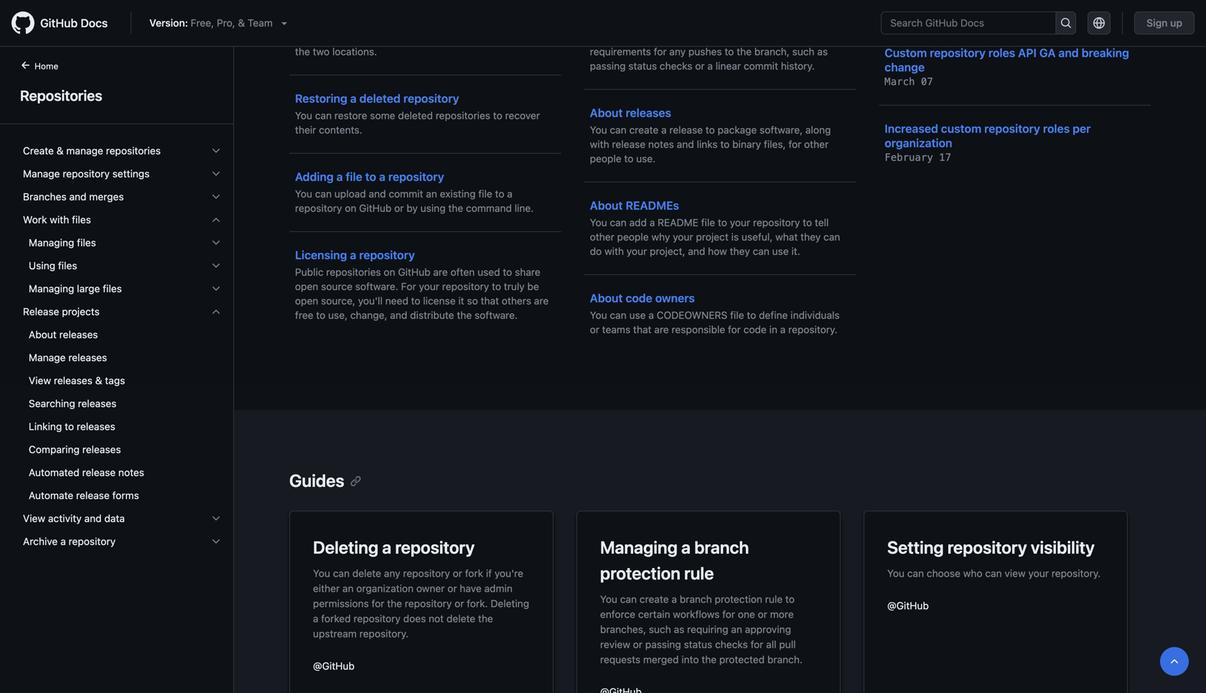 Task type: locate. For each thing, give the bounding box(es) containing it.
any inside 'you can protect important branches by setting branch protection rules, which define whether collaborators can delete or force push to the branch and set requirements for any pushes to the branch, such as passing status checks or a linear commit history.'
[[670, 46, 686, 57]]

project
[[696, 231, 729, 243]]

0 horizontal spatial organization
[[357, 583, 414, 594]]

source,
[[321, 295, 356, 307]]

with inside about readmes you can add a readme file to your repository to tell other people why your project is useful, what they can do with your project, and how they can use it.
[[605, 245, 624, 257]]

releases for view releases & tags
[[54, 375, 92, 386]]

0 vertical spatial notes
[[649, 138, 674, 150]]

1 vertical spatial other
[[590, 231, 615, 243]]

sc 9kayk9 0 image inside work with files dropdown button
[[210, 214, 222, 226]]

0 horizontal spatial github
[[40, 16, 78, 30]]

protection up "certain"
[[601, 563, 681, 583]]

define up in on the top of the page
[[759, 309, 788, 321]]

rule inside you can create a branch protection rule to enforce certain workflows for one or more branches, such as requiring an approving review or passing status checks for all pull requests merged into the protected branch.
[[766, 593, 783, 605]]

1 sc 9kayk9 0 image from the top
[[210, 168, 222, 180]]

1 horizontal spatial rule
[[766, 593, 783, 605]]

with
[[590, 138, 610, 150], [50, 214, 69, 226], [605, 245, 624, 257]]

your right view
[[1029, 567, 1050, 579]]

sc 9kayk9 0 image for using files
[[210, 260, 222, 272]]

releases for about releases you can create a release to package software, along with release notes and links to binary files, for other people to use.
[[626, 106, 672, 120]]

1 vertical spatial any
[[384, 567, 401, 579]]

activity
[[48, 513, 82, 524]]

branch down whether
[[735, 31, 768, 43]]

repository inside archive a repository dropdown button
[[69, 536, 116, 547]]

rule inside managing a branch protection rule
[[685, 563, 714, 583]]

@github for setting
[[888, 600, 930, 612]]

release
[[670, 124, 703, 136], [612, 138, 646, 150], [82, 467, 116, 478], [76, 490, 110, 501]]

free,
[[191, 17, 214, 29]]

branch
[[808, 3, 841, 14], [735, 31, 768, 43], [695, 537, 750, 557], [680, 593, 712, 605]]

1 vertical spatial view
[[23, 513, 45, 524]]

as
[[295, 17, 306, 29], [818, 46, 828, 57], [674, 624, 685, 635]]

delete up requirements
[[610, 31, 639, 43]]

1 vertical spatial github
[[359, 202, 392, 214]]

used
[[478, 266, 500, 278]]

to right links
[[721, 138, 730, 150]]

the up pushes
[[718, 31, 733, 43]]

repository inside about readmes you can add a readme file to your repository to tell other people why your project is useful, what they can do with your project, and how they can use it.
[[754, 217, 801, 228]]

to up linear
[[725, 46, 734, 57]]

1 horizontal spatial it
[[509, 3, 515, 14]]

computer
[[423, 31, 467, 43]]

use
[[773, 245, 789, 257], [630, 309, 646, 321]]

any down the deleting a repository
[[384, 567, 401, 579]]

such inside 'you can protect important branches by setting branch protection rules, which define whether collaborators can delete or force push to the branch and set requirements for any pushes to the branch, such as passing status checks or a linear commit history.'
[[793, 46, 815, 57]]

0 vertical spatial with
[[590, 138, 610, 150]]

2 vertical spatial repositories
[[326, 266, 381, 278]]

notes up use.
[[649, 138, 674, 150]]

as inside 'you can protect important branches by setting branch protection rules, which define whether collaborators can delete or force push to the branch and set requirements for any pushes to the branch, such as passing status checks or a linear commit history.'
[[818, 46, 828, 57]]

0 vertical spatial status
[[629, 60, 657, 72]]

the inside adding a file to a repository you can upload and commit an existing file to a repository on github or by using the command line.
[[449, 202, 464, 214]]

change,
[[351, 309, 388, 321]]

0 vertical spatial github
[[40, 16, 78, 30]]

2 sc 9kayk9 0 image from the top
[[210, 191, 222, 203]]

files down work with files
[[77, 237, 96, 249]]

release down automated release notes
[[76, 490, 110, 501]]

2 horizontal spatial are
[[655, 324, 669, 335]]

as right the triangle down icon
[[295, 17, 306, 29]]

are inside about code owners you can use a codeowners file to define individuals or teams that are responsible for code in a repository.
[[655, 324, 669, 335]]

or
[[641, 31, 651, 43], [696, 60, 705, 72], [395, 202, 404, 214], [590, 324, 600, 335], [453, 567, 463, 579], [448, 583, 457, 594], [455, 598, 464, 610], [758, 608, 768, 620], [633, 639, 643, 650]]

1 vertical spatial open
[[295, 295, 319, 307]]

1 horizontal spatial any
[[670, 46, 686, 57]]

managing inside managing a branch protection rule
[[601, 537, 678, 557]]

share
[[515, 266, 541, 278]]

1 horizontal spatial code
[[744, 324, 767, 335]]

manage down create
[[23, 168, 60, 180]]

forms
[[112, 490, 139, 501]]

about up the teams
[[590, 291, 623, 305]]

or down branches,
[[633, 639, 643, 650]]

data
[[104, 513, 125, 524]]

file right codeowners
[[731, 309, 745, 321]]

notes inside release projects element
[[118, 467, 144, 478]]

0 horizontal spatial by
[[407, 202, 418, 214]]

it inside "licensing a repository public repositories on github are often used to share open source software. for your repository to truly be open source, you'll need to license it so that others are free to use, change, and distribute the software."
[[459, 295, 465, 307]]

releases for about releases
[[59, 329, 98, 340]]

for down the force
[[654, 46, 667, 57]]

other inside the 'about releases you can create a release to package software, along with release notes and links to binary files, for other people to use.'
[[805, 138, 829, 150]]

view for view activity and data
[[23, 513, 45, 524]]

1 horizontal spatial an
[[426, 188, 437, 200]]

repository. inside about code owners you can use a codeowners file to define individuals or teams that are responsible for code in a repository.
[[789, 324, 838, 335]]

code left owners
[[626, 291, 653, 305]]

june 15 element
[[885, 0, 928, 12]]

rules,
[[641, 17, 666, 29]]

0 horizontal spatial any
[[384, 567, 401, 579]]

code left in on the top of the page
[[744, 324, 767, 335]]

0 horizontal spatial roles
[[989, 46, 1016, 60]]

and up the branch,
[[770, 31, 788, 43]]

can inside when you create a repository on github.com, it exists as a remote repository. you can clone your repository to create a local copy on your computer and sync between the two locations.
[[424, 17, 441, 29]]

sc 9kayk9 0 image inside using files dropdown button
[[210, 260, 222, 272]]

other down along
[[805, 138, 829, 150]]

project,
[[650, 245, 686, 257]]

that right the teams
[[634, 324, 652, 335]]

work with files element
[[11, 208, 233, 300], [11, 231, 233, 300]]

sc 9kayk9 0 image inside manage repository settings dropdown button
[[210, 168, 222, 180]]

and inside when you create a repository on github.com, it exists as a remote repository. you can clone your repository to create a local copy on your computer and sync between the two locations.
[[470, 31, 487, 43]]

merged
[[644, 654, 679, 666]]

organization
[[885, 136, 953, 150], [357, 583, 414, 594]]

the right into
[[702, 654, 717, 666]]

1 vertical spatial status
[[684, 639, 713, 650]]

more
[[771, 608, 794, 620]]

1 horizontal spatial repositories
[[326, 266, 381, 278]]

for down "software,"
[[789, 138, 802, 150]]

1 vertical spatial use
[[630, 309, 646, 321]]

sync
[[490, 31, 512, 43]]

@github down 'upstream'
[[313, 660, 355, 672]]

repositories up "settings"
[[106, 145, 161, 157]]

team
[[248, 17, 273, 29]]

2 work with files element from the top
[[11, 231, 233, 300]]

custom repository roles api ga and breaking change march 07
[[885, 46, 1130, 88]]

organization up february 17 element
[[885, 136, 953, 150]]

manage repository settings button
[[17, 162, 228, 185]]

between
[[514, 31, 554, 43]]

on
[[434, 3, 446, 14], [385, 31, 397, 43], [345, 202, 357, 214], [384, 266, 396, 278]]

releases up use.
[[626, 106, 672, 120]]

protection
[[590, 17, 638, 29], [601, 563, 681, 583], [715, 593, 763, 605]]

all
[[767, 639, 777, 650]]

0 vertical spatial open
[[295, 281, 319, 292]]

2 vertical spatial an
[[732, 624, 743, 635]]

protected
[[720, 654, 765, 666]]

can inside adding a file to a repository you can upload and commit an existing file to a repository on github or by using the command line.
[[315, 188, 332, 200]]

use up the teams
[[630, 309, 646, 321]]

sc 9kayk9 0 image for manage repository settings
[[210, 168, 222, 180]]

managing a branch protection rule
[[601, 537, 750, 583]]

release inside automate release forms link
[[76, 490, 110, 501]]

by left using
[[407, 202, 418, 214]]

2 vertical spatial &
[[95, 375, 102, 386]]

1 vertical spatial &
[[57, 145, 64, 157]]

release projects element
[[11, 300, 233, 507], [11, 323, 233, 507]]

sc 9kayk9 0 image inside managing large files dropdown button
[[210, 283, 222, 295]]

3 sc 9kayk9 0 image from the top
[[210, 214, 222, 226]]

define inside about code owners you can use a codeowners file to define individuals or teams that are responsible for code in a repository.
[[759, 309, 788, 321]]

0 vertical spatial use
[[773, 245, 789, 257]]

0 vertical spatial software.
[[355, 281, 399, 292]]

1 vertical spatial roles
[[1044, 122, 1071, 135]]

0 vertical spatial it
[[509, 3, 515, 14]]

such down "certain"
[[649, 624, 671, 635]]

sc 9kayk9 0 image for branches and merges
[[210, 191, 222, 203]]

1 horizontal spatial such
[[793, 46, 815, 57]]

1 vertical spatial managing
[[29, 283, 74, 295]]

tooltip
[[1161, 647, 1190, 676]]

public
[[295, 266, 324, 278]]

or left using
[[395, 202, 404, 214]]

1 horizontal spatial use
[[773, 245, 789, 257]]

delete
[[610, 31, 639, 43], [353, 567, 381, 579], [447, 613, 476, 625]]

2 horizontal spatial as
[[818, 46, 828, 57]]

sc 9kayk9 0 image
[[210, 168, 222, 180], [210, 306, 222, 318], [210, 536, 222, 547]]

the up linear
[[737, 46, 752, 57]]

to inside when you create a repository on github.com, it exists as a remote repository. you can clone your repository to create a local copy on your computer and sync between the two locations.
[[544, 17, 554, 29]]

linking to releases link
[[17, 415, 228, 438]]

0 horizontal spatial it
[[459, 295, 465, 307]]

as down workflows
[[674, 624, 685, 635]]

to inside you can create a branch protection rule to enforce certain workflows for one or more branches, such as requiring an approving review or passing status checks for all pull requests merged into the protected branch.
[[786, 593, 795, 605]]

search image
[[1061, 17, 1072, 29]]

1 horizontal spatial delete
[[447, 613, 476, 625]]

who
[[964, 567, 983, 579]]

sc 9kayk9 0 image for archive a repository
[[210, 536, 222, 547]]

& right create
[[57, 145, 64, 157]]

0 vertical spatial other
[[805, 138, 829, 150]]

1 vertical spatial checks
[[716, 639, 748, 650]]

1 horizontal spatial that
[[634, 324, 652, 335]]

manage
[[23, 168, 60, 180], [29, 352, 66, 363]]

can inside the 'about releases you can create a release to package software, along with release notes and links to binary files, for other people to use.'
[[610, 124, 627, 136]]

any down the force
[[670, 46, 686, 57]]

roles left api
[[989, 46, 1016, 60]]

1 vertical spatial rule
[[766, 593, 783, 605]]

0 horizontal spatial use
[[630, 309, 646, 321]]

1 vertical spatial deleting
[[491, 598, 530, 610]]

github down upload
[[359, 202, 392, 214]]

status
[[629, 60, 657, 72], [684, 639, 713, 650]]

& left tags
[[95, 375, 102, 386]]

you can protect important branches by setting branch protection rules, which define whether collaborators can delete or force push to the branch and set requirements for any pushes to the branch, such as passing status checks or a linear commit history.
[[590, 3, 841, 72]]

0 horizontal spatial @github
[[313, 660, 355, 672]]

open
[[295, 281, 319, 292], [295, 295, 319, 307]]

repositories link
[[17, 85, 216, 106]]

people left use.
[[590, 153, 622, 165]]

1 horizontal spatial are
[[534, 295, 549, 307]]

as inside when you create a repository on github.com, it exists as a remote repository. you can clone your repository to create a local copy on your computer and sync between the two locations.
[[295, 17, 306, 29]]

deleted right some
[[398, 110, 433, 121]]

using
[[421, 202, 446, 214]]

manage down about releases
[[29, 352, 66, 363]]

2 horizontal spatial delete
[[610, 31, 639, 43]]

and inside the 'about releases you can create a release to package software, along with release notes and links to binary files, for other people to use.'
[[677, 138, 694, 150]]

0 vertical spatial commit
[[744, 60, 779, 72]]

1 horizontal spatial commit
[[744, 60, 779, 72]]

two
[[313, 46, 330, 57]]

0 vertical spatial they
[[801, 231, 821, 243]]

releases inside 'link'
[[59, 329, 98, 340]]

managing up using files
[[29, 237, 74, 249]]

checks down the force
[[660, 60, 693, 72]]

1 vertical spatial with
[[50, 214, 69, 226]]

locations.
[[333, 46, 377, 57]]

the down so
[[457, 309, 472, 321]]

an inside you can create a branch protection rule to enforce certain workflows for one or more branches, such as requiring an approving review or passing status checks for all pull requests merged into the protected branch.
[[732, 624, 743, 635]]

1 horizontal spatial checks
[[716, 639, 748, 650]]

february 17 element
[[885, 152, 952, 163]]

releases for comparing releases
[[82, 444, 121, 455]]

repositories inside "licensing a repository public repositories on github are often used to share open source software. for your repository to truly be open source, you'll need to license it so that others are free to use, change, and distribute the software."
[[326, 266, 381, 278]]

protection up requirements
[[590, 17, 638, 29]]

approving
[[745, 624, 792, 635]]

branch up one
[[695, 537, 750, 557]]

sign up
[[1147, 17, 1183, 29]]

source
[[321, 281, 353, 292]]

to left recover
[[493, 110, 503, 121]]

often
[[451, 266, 475, 278]]

your down github.com,
[[471, 17, 492, 29]]

1 horizontal spatial deleting
[[491, 598, 530, 610]]

1 vertical spatial organization
[[357, 583, 414, 594]]

1 work with files element from the top
[[11, 208, 233, 300]]

your down readme
[[673, 231, 694, 243]]

the left two at the top left of page
[[295, 46, 310, 57]]

deleted up some
[[360, 92, 401, 105]]

delete down the deleting a repository
[[353, 567, 381, 579]]

delete inside 'you can protect important branches by setting branch protection rules, which define whether collaborators can delete or force push to the branch and set requirements for any pushes to the branch, such as passing status checks or a linear commit history.'
[[610, 31, 639, 43]]

or left the fork
[[453, 567, 463, 579]]

repository inside manage repository settings dropdown button
[[63, 168, 110, 180]]

about inside about code owners you can use a codeowners file to define individuals or teams that are responsible for code in a repository.
[[590, 291, 623, 305]]

6 sc 9kayk9 0 image from the top
[[210, 283, 222, 295]]

releases down tags
[[78, 398, 117, 409]]

you inside the 'about releases you can create a release to package software, along with release notes and links to binary files, for other people to use.'
[[590, 124, 607, 136]]

into
[[682, 654, 699, 666]]

sc 9kayk9 0 image inside view activity and data "dropdown button"
[[210, 513, 222, 524]]

1 release projects element from the top
[[11, 300, 233, 507]]

the right permissions
[[387, 598, 402, 610]]

docs
[[81, 16, 108, 30]]

17
[[940, 152, 952, 163]]

an inside adding a file to a repository you can upload and commit an existing file to a repository on github or by using the command line.
[[426, 188, 437, 200]]

status up into
[[684, 639, 713, 650]]

by
[[760, 3, 771, 14], [407, 202, 418, 214]]

0 vertical spatial any
[[670, 46, 686, 57]]

create inside the 'about releases you can create a release to package software, along with release notes and links to binary files, for other people to use.'
[[630, 124, 659, 136]]

use inside about readmes you can add a readme file to your repository to tell other people why your project is useful, what they can do with your project, and how they can use it.
[[773, 245, 789, 257]]

1 vertical spatial define
[[759, 309, 788, 321]]

release projects element containing release projects
[[11, 300, 233, 507]]

work with files element containing managing files
[[11, 231, 233, 300]]

0 vertical spatial such
[[793, 46, 815, 57]]

Search GitHub Docs search field
[[882, 12, 1056, 34]]

create inside you can create a branch protection rule to enforce certain workflows for one or more branches, such as requiring an approving review or passing status checks for all pull requests merged into the protected branch.
[[640, 593, 669, 605]]

set
[[790, 31, 805, 43]]

are down codeowners
[[655, 324, 669, 335]]

manage releases link
[[17, 346, 228, 369]]

branch up workflows
[[680, 593, 712, 605]]

one
[[738, 608, 756, 620]]

people
[[590, 153, 622, 165], [618, 231, 649, 243]]

0 horizontal spatial rule
[[685, 563, 714, 583]]

1 vertical spatial commit
[[389, 188, 423, 200]]

can
[[610, 3, 627, 14], [424, 17, 441, 29], [590, 31, 607, 43], [315, 110, 332, 121], [610, 124, 627, 136], [315, 188, 332, 200], [610, 217, 627, 228], [824, 231, 841, 243], [753, 245, 770, 257], [610, 309, 627, 321], [333, 567, 350, 579], [908, 567, 925, 579], [986, 567, 1003, 579], [620, 593, 637, 605]]

2 horizontal spatial github
[[398, 266, 431, 278]]

and inside custom repository roles api ga and breaking change march 07
[[1059, 46, 1079, 60]]

other up the do
[[590, 231, 615, 243]]

0 vertical spatial view
[[29, 375, 51, 386]]

managing for managing a branch protection rule
[[601, 537, 678, 557]]

passing inside 'you can protect important branches by setting branch protection rules, which define whether collaborators can delete or force push to the branch and set requirements for any pushes to the branch, such as passing status checks or a linear commit history.'
[[590, 60, 626, 72]]

releases down projects on the left top
[[59, 329, 98, 340]]

line.
[[515, 202, 534, 214]]

repository. down individuals
[[789, 324, 838, 335]]

the inside you can create a branch protection rule to enforce certain workflows for one or more branches, such as requiring an approving review or passing status checks for all pull requests merged into the protected branch.
[[702, 654, 717, 666]]

and inside "dropdown button"
[[84, 513, 102, 524]]

status inside 'you can protect important branches by setting branch protection rules, which define whether collaborators can delete or force push to the branch and set requirements for any pushes to the branch, such as passing status checks or a linear commit history.'
[[629, 60, 657, 72]]

file up upload
[[346, 170, 363, 184]]

an down one
[[732, 624, 743, 635]]

manage for manage releases
[[29, 352, 66, 363]]

managing inside dropdown button
[[29, 237, 74, 249]]

work with files element containing work with files
[[11, 208, 233, 300]]

or left the 'have'
[[448, 583, 457, 594]]

your up license
[[419, 281, 440, 292]]

2 vertical spatial protection
[[715, 593, 763, 605]]

0 horizontal spatial code
[[626, 291, 653, 305]]

managing up "certain"
[[601, 537, 678, 557]]

2 release projects element from the top
[[11, 323, 233, 507]]

1 sc 9kayk9 0 image from the top
[[210, 145, 222, 157]]

4 sc 9kayk9 0 image from the top
[[210, 237, 222, 249]]

github docs link
[[11, 11, 119, 34]]

automate release forms link
[[17, 484, 228, 507]]

your up is
[[730, 217, 751, 228]]

1 horizontal spatial notes
[[649, 138, 674, 150]]

1 horizontal spatial status
[[684, 639, 713, 650]]

releases
[[626, 106, 672, 120], [59, 329, 98, 340], [68, 352, 107, 363], [54, 375, 92, 386], [78, 398, 117, 409], [77, 421, 115, 432], [82, 444, 121, 455]]

per
[[1073, 122, 1092, 135]]

sc 9kayk9 0 image
[[210, 145, 222, 157], [210, 191, 222, 203], [210, 214, 222, 226], [210, 237, 222, 249], [210, 260, 222, 272], [210, 283, 222, 295], [210, 513, 222, 524]]

1 vertical spatial repositories
[[106, 145, 161, 157]]

fork.
[[467, 598, 488, 610]]

sign
[[1147, 17, 1168, 29]]

and inside "licensing a repository public repositories on github are often used to share open source software. for your repository to truly be open source, you'll need to license it so that others are free to use, change, and distribute the software."
[[390, 309, 408, 321]]

0 vertical spatial an
[[426, 188, 437, 200]]

github up the for
[[398, 266, 431, 278]]

view up archive
[[23, 513, 45, 524]]

owners
[[656, 291, 695, 305]]

existing
[[440, 188, 476, 200]]

a inside 'you can protect important branches by setting branch protection rules, which define whether collaborators can delete or force push to the branch and set requirements for any pushes to the branch, such as passing status checks or a linear commit history.'
[[708, 60, 713, 72]]

passing inside you can create a branch protection rule to enforce certain workflows for one or more branches, such as requiring an approving review or passing status checks for all pull requests merged into the protected branch.
[[646, 639, 682, 650]]

2 vertical spatial sc 9kayk9 0 image
[[210, 536, 222, 547]]

rule up workflows
[[685, 563, 714, 583]]

2 sc 9kayk9 0 image from the top
[[210, 306, 222, 318]]

1 horizontal spatial &
[[95, 375, 102, 386]]

sc 9kayk9 0 image for create & manage repositories
[[210, 145, 222, 157]]

passing up merged
[[646, 639, 682, 650]]

deleting
[[313, 537, 379, 557], [491, 598, 530, 610]]

1 horizontal spatial roles
[[1044, 122, 1071, 135]]

owner
[[417, 583, 445, 594]]

about for about readmes
[[590, 199, 623, 212]]

with inside dropdown button
[[50, 214, 69, 226]]

managing large files button
[[17, 277, 228, 300]]

setting
[[774, 3, 806, 14]]

manage for manage repository settings
[[23, 168, 60, 180]]

if
[[486, 567, 492, 579]]

view inside "dropdown button"
[[23, 513, 45, 524]]

create
[[23, 145, 54, 157]]

software. up you'll at top
[[355, 281, 399, 292]]

are down be
[[534, 295, 549, 307]]

create
[[344, 3, 374, 14], [295, 31, 325, 43], [630, 124, 659, 136], [640, 593, 669, 605]]

people down add
[[618, 231, 649, 243]]

5 sc 9kayk9 0 image from the top
[[210, 260, 222, 272]]

to down "used"
[[492, 281, 501, 292]]

github inside adding a file to a repository you can upload and commit an existing file to a repository on github or by using the command line.
[[359, 202, 392, 214]]

0 horizontal spatial checks
[[660, 60, 693, 72]]

create up use.
[[630, 124, 659, 136]]

open down "public"
[[295, 281, 319, 292]]

restoring a deleted repository you can restore some deleted repositories to recover their contents.
[[295, 92, 540, 136]]

review
[[601, 639, 631, 650]]

1 vertical spatial software.
[[475, 309, 518, 321]]

1 vertical spatial it
[[459, 295, 465, 307]]

1 horizontal spatial @github
[[888, 600, 930, 612]]

0 horizontal spatial such
[[649, 624, 671, 635]]

deleting inside you can delete any repository or fork if you're either an organization owner or have admin permissions for the repository or fork. deleting a forked repository does not delete the upstream repository.
[[491, 598, 530, 610]]

responsible
[[672, 324, 726, 335]]

3 sc 9kayk9 0 image from the top
[[210, 536, 222, 547]]

1 horizontal spatial github
[[359, 202, 392, 214]]

searching releases link
[[17, 392, 228, 415]]

a inside about readmes you can add a readme file to your repository to tell other people why your project is useful, what they can do with your project, and how they can use it.
[[650, 217, 655, 228]]

0 vertical spatial managing
[[29, 237, 74, 249]]

0 vertical spatial that
[[481, 295, 499, 307]]

view inside release projects element
[[29, 375, 51, 386]]

to
[[544, 17, 554, 29], [706, 31, 715, 43], [725, 46, 734, 57], [493, 110, 503, 121], [706, 124, 715, 136], [721, 138, 730, 150], [625, 153, 634, 165], [365, 170, 376, 184], [495, 188, 505, 200], [718, 217, 728, 228], [803, 217, 813, 228], [503, 266, 512, 278], [492, 281, 501, 292], [411, 295, 421, 307], [316, 309, 326, 321], [747, 309, 757, 321], [65, 421, 74, 432], [786, 593, 795, 605]]

0 vertical spatial define
[[699, 17, 728, 29]]

your
[[471, 17, 492, 29], [399, 31, 420, 43], [730, 217, 751, 228], [673, 231, 694, 243], [627, 245, 647, 257], [419, 281, 440, 292], [1029, 567, 1050, 579]]

software. down "others"
[[475, 309, 518, 321]]

protect
[[630, 3, 663, 14]]

7 sc 9kayk9 0 image from the top
[[210, 513, 222, 524]]

0 vertical spatial rule
[[685, 563, 714, 583]]

rule up more
[[766, 593, 783, 605]]

and left sync
[[470, 31, 487, 43]]

others
[[502, 295, 532, 307]]

sc 9kayk9 0 image inside managing files dropdown button
[[210, 237, 222, 249]]

work with files button
[[17, 208, 228, 231]]

0 horizontal spatial status
[[629, 60, 657, 72]]

create & manage repositories button
[[17, 139, 228, 162]]

2 horizontal spatial an
[[732, 624, 743, 635]]

0 horizontal spatial &
[[57, 145, 64, 157]]

1 horizontal spatial organization
[[885, 136, 953, 150]]

setting repository visibility
[[888, 537, 1095, 557]]

releases for manage releases
[[68, 352, 107, 363]]

requirements
[[590, 46, 651, 57]]

sc 9kayk9 0 image inside branches and merges dropdown button
[[210, 191, 222, 203]]

with inside the 'about releases you can create a release to package software, along with release notes and links to binary files, for other people to use.'
[[590, 138, 610, 150]]

deleting a repository
[[313, 537, 475, 557]]

1 vertical spatial by
[[407, 202, 418, 214]]

people inside about readmes you can add a readme file to your repository to tell other people why your project is useful, what they can do with your project, and how they can use it.
[[618, 231, 649, 243]]

and down manage repository settings
[[69, 191, 87, 203]]

0 horizontal spatial as
[[295, 17, 306, 29]]

1 vertical spatial passing
[[646, 639, 682, 650]]

forked
[[321, 613, 351, 625]]

releases up the searching releases
[[54, 375, 92, 386]]

0 horizontal spatial define
[[699, 17, 728, 29]]

0 vertical spatial by
[[760, 3, 771, 14]]

by inside 'you can protect important branches by setting branch protection rules, which define whether collaborators can delete or force push to the branch and set requirements for any pushes to the branch, such as passing status checks or a linear commit history.'
[[760, 3, 771, 14]]

1 horizontal spatial passing
[[646, 639, 682, 650]]

repository inside custom repository roles api ga and breaking change march 07
[[930, 46, 986, 60]]

0 horizontal spatial passing
[[590, 60, 626, 72]]

0 vertical spatial manage
[[23, 168, 60, 180]]

deleting down the admin
[[491, 598, 530, 610]]

branch inside managing a branch protection rule
[[695, 537, 750, 557]]

about releases you can create a release to package software, along with release notes and links to binary files, for other people to use.
[[590, 106, 831, 165]]

0 horizontal spatial that
[[481, 295, 499, 307]]

people inside the 'about releases you can create a release to package software, along with release notes and links to binary files, for other people to use.'
[[590, 153, 622, 165]]

to up between
[[544, 17, 554, 29]]

None search field
[[882, 11, 1077, 34]]



Task type: describe. For each thing, give the bounding box(es) containing it.
individuals
[[791, 309, 840, 321]]

releases for searching releases
[[78, 398, 117, 409]]

breaking
[[1082, 46, 1130, 60]]

checks inside 'you can protect important branches by setting branch protection rules, which define whether collaborators can delete or force push to the branch and set requirements for any pushes to the branch, such as passing status checks or a linear commit history.'
[[660, 60, 693, 72]]

you inside about readmes you can add a readme file to your repository to tell other people why your project is useful, what they can do with your project, and how they can use it.
[[590, 217, 607, 228]]

to inside about code owners you can use a codeowners file to define individuals or teams that are responsible for code in a repository.
[[747, 309, 757, 321]]

force
[[654, 31, 677, 43]]

for inside the 'about releases you can create a release to package software, along with release notes and links to binary files, for other people to use.'
[[789, 138, 802, 150]]

files down branches and merges
[[72, 214, 91, 226]]

file inside about readmes you can add a readme file to your repository to tell other people why your project is useful, what they can do with your project, and how they can use it.
[[702, 217, 716, 228]]

view for view releases & tags
[[29, 375, 51, 386]]

files,
[[764, 138, 786, 150]]

the down fork.
[[478, 613, 493, 625]]

contents.
[[319, 124, 363, 136]]

organization inside you can delete any repository or fork if you're either an organization owner or have admin permissions for the repository or fork. deleting a forked repository does not delete the upstream repository.
[[357, 583, 414, 594]]

merges
[[89, 191, 124, 203]]

pull
[[780, 639, 796, 650]]

about for about releases
[[590, 106, 623, 120]]

not
[[429, 613, 444, 625]]

checks inside you can create a branch protection rule to enforce certain workflows for one or more branches, such as requiring an approving review or passing status checks for all pull requests merged into the protected branch.
[[716, 639, 748, 650]]

a inside managing a branch protection rule
[[682, 537, 691, 557]]

for inside about code owners you can use a codeowners file to define individuals or teams that are responsible for code in a repository.
[[728, 324, 741, 335]]

branch up collaborators
[[808, 3, 841, 14]]

0 vertical spatial deleting
[[313, 537, 379, 557]]

free
[[295, 309, 314, 321]]

do
[[590, 245, 602, 257]]

repository. down visibility
[[1052, 567, 1101, 579]]

release inside automated release notes link
[[82, 467, 116, 478]]

a inside you can create a branch protection rule to enforce certain workflows for one or more branches, such as requiring an approving review or passing status checks for all pull requests merged into the protected branch.
[[672, 593, 677, 605]]

home
[[34, 61, 58, 71]]

along
[[806, 124, 831, 136]]

custom
[[885, 46, 928, 60]]

1 vertical spatial they
[[730, 245, 750, 257]]

protection inside you can create a branch protection rule to enforce certain workflows for one or more branches, such as requiring an approving review or passing status checks for all pull requests merged into the protected branch.
[[715, 593, 763, 605]]

github inside "licensing a repository public repositories on github are often used to share open source software. for your repository to truly be open source, you'll need to license it so that others are free to use, change, and distribute the software."
[[398, 266, 431, 278]]

branches,
[[601, 624, 647, 635]]

release projects element containing about releases
[[11, 323, 233, 507]]

organization inside increased custom repository roles per organization february 17
[[885, 136, 953, 150]]

for left all
[[751, 639, 764, 650]]

need
[[386, 295, 409, 307]]

1 vertical spatial deleted
[[398, 110, 433, 121]]

requiring
[[688, 624, 729, 635]]

remote
[[317, 17, 350, 29]]

to up command
[[495, 188, 505, 200]]

which
[[669, 17, 696, 29]]

view
[[1005, 567, 1026, 579]]

march 07 element
[[885, 76, 934, 88]]

pushes
[[689, 46, 722, 57]]

automated release notes link
[[17, 461, 228, 484]]

0 horizontal spatial are
[[433, 266, 448, 278]]

you're
[[495, 567, 524, 579]]

your left computer
[[399, 31, 420, 43]]

setting
[[888, 537, 944, 557]]

that inside "licensing a repository public repositories on github are often used to share open source software. for your repository to truly be open source, you'll need to license it so that others are free to use, change, and distribute the software."
[[481, 295, 499, 307]]

sc 9kayk9 0 image for view activity and data
[[210, 513, 222, 524]]

1 open from the top
[[295, 281, 319, 292]]

visibility
[[1031, 537, 1095, 557]]

2 vertical spatial delete
[[447, 613, 476, 625]]

on inside adding a file to a repository you can upload and commit an existing file to a repository on github or by using the command line.
[[345, 202, 357, 214]]

large
[[77, 283, 100, 295]]

files down managing files
[[58, 260, 77, 272]]

an inside you can delete any repository or fork if you're either an organization owner or have admin permissions for the repository or fork. deleting a forked repository does not delete the upstream repository.
[[343, 583, 354, 594]]

you inside about code owners you can use a codeowners file to define individuals or teams that are responsible for code in a repository.
[[590, 309, 607, 321]]

repositories inside restoring a deleted repository you can restore some deleted repositories to recover their contents.
[[436, 110, 491, 121]]

can inside about code owners you can use a codeowners file to define individuals or teams that are responsible for code in a repository.
[[610, 309, 627, 321]]

you'll
[[358, 295, 383, 307]]

can inside restoring a deleted repository you can restore some deleted repositories to recover their contents.
[[315, 110, 332, 121]]

ga
[[1040, 46, 1056, 60]]

and inside about readmes you can add a readme file to your repository to tell other people why your project is useful, what they can do with your project, and how they can use it.
[[688, 245, 706, 257]]

history.
[[781, 60, 815, 72]]

or inside about code owners you can use a codeowners file to define individuals or teams that are responsible for code in a repository.
[[590, 324, 600, 335]]

or left fork.
[[455, 598, 464, 610]]

1 horizontal spatial they
[[801, 231, 821, 243]]

protection inside managing a branch protection rule
[[601, 563, 681, 583]]

scroll to top image
[[1169, 656, 1181, 667]]

files right the large
[[103, 283, 122, 295]]

sc 9kayk9 0 image for managing large files
[[210, 283, 222, 295]]

you inside you can create a branch protection rule to enforce certain workflows for one or more branches, such as requiring an approving review or passing status checks for all pull requests merged into the protected branch.
[[601, 593, 618, 605]]

0 horizontal spatial software.
[[355, 281, 399, 292]]

settings
[[112, 168, 150, 180]]

projects
[[62, 306, 100, 318]]

workflows
[[673, 608, 720, 620]]

managing for managing files
[[29, 237, 74, 249]]

to up links
[[706, 124, 715, 136]]

june
[[885, 0, 909, 12]]

0 vertical spatial deleted
[[360, 92, 401, 105]]

you inside 'you can protect important branches by setting branch protection rules, which define whether collaborators can delete or force push to the branch and set requirements for any pushes to the branch, such as passing status checks or a linear commit history.'
[[590, 3, 607, 14]]

you inside when you create a repository on github.com, it exists as a remote repository. you can clone your repository to create a local copy on your computer and sync between the two locations.
[[404, 17, 421, 29]]

clone
[[444, 17, 469, 29]]

2 open from the top
[[295, 295, 319, 307]]

on inside "licensing a repository public repositories on github are often used to share open source software. for your repository to truly be open source, you'll need to license it so that others are free to use, change, and distribute the software."
[[384, 266, 396, 278]]

@github for deleting
[[313, 660, 355, 672]]

and inside adding a file to a repository you can upload and commit an existing file to a repository on github or by using the command line.
[[369, 188, 386, 200]]

any inside you can delete any repository or fork if you're either an organization owner or have admin permissions for the repository or fork. deleting a forked repository does not delete the upstream repository.
[[384, 567, 401, 579]]

or inside adding a file to a repository you can upload and commit an existing file to a repository on github or by using the command line.
[[395, 202, 404, 214]]

tell
[[815, 217, 829, 228]]

automated
[[29, 467, 79, 478]]

1 vertical spatial code
[[744, 324, 767, 335]]

it inside when you create a repository on github.com, it exists as a remote repository. you can clone your repository to create a local copy on your computer and sync between the two locations.
[[509, 3, 515, 14]]

a inside dropdown button
[[60, 536, 66, 547]]

1 vertical spatial are
[[534, 295, 549, 307]]

sign up link
[[1135, 11, 1195, 34]]

copy
[[360, 31, 382, 43]]

for inside 'you can protect important branches by setting branch protection rules, which define whether collaborators can delete or force push to the branch and set requirements for any pushes to the branch, such as passing status checks or a linear commit history.'
[[654, 46, 667, 57]]

about for about code owners
[[590, 291, 623, 305]]

api
[[1019, 46, 1037, 60]]

for left one
[[723, 608, 736, 620]]

notes inside the 'about releases you can create a release to package software, along with release notes and links to binary files, for other people to use.'
[[649, 138, 674, 150]]

when you create a repository on github.com, it exists as a remote repository. you can clone your repository to create a local copy on your computer and sync between the two locations. link
[[295, 0, 556, 70]]

such inside you can create a branch protection rule to enforce certain workflows for one or more branches, such as requiring an approving review or passing status checks for all pull requests merged into the protected branch.
[[649, 624, 671, 635]]

use,
[[328, 309, 348, 321]]

on up 'clone'
[[434, 3, 446, 14]]

2 horizontal spatial &
[[238, 17, 245, 29]]

create right you
[[344, 3, 374, 14]]

software,
[[760, 124, 803, 136]]

branches
[[23, 191, 67, 203]]

0 horizontal spatial delete
[[353, 567, 381, 579]]

view releases & tags link
[[17, 369, 228, 392]]

define inside 'you can protect important branches by setting branch protection rules, which define whether collaborators can delete or force push to the branch and set requirements for any pushes to the branch, such as passing status checks or a linear commit history.'
[[699, 17, 728, 29]]

release
[[23, 306, 59, 318]]

repository. inside when you create a repository on github.com, it exists as a remote repository. you can clone your repository to create a local copy on your computer and sync between the two locations.
[[352, 17, 401, 29]]

that inside about code owners you can use a codeowners file to define individuals or teams that are responsible for code in a repository.
[[634, 324, 652, 335]]

truly
[[504, 281, 525, 292]]

or down rules,
[[641, 31, 651, 43]]

about readmes you can add a readme file to your repository to tell other people why your project is useful, what they can do with your project, and how they can use it.
[[590, 199, 841, 257]]

the inside when you create a repository on github.com, it exists as a remote repository. you can clone your repository to create a local copy on your computer and sync between the two locations.
[[295, 46, 310, 57]]

be
[[528, 281, 539, 292]]

have
[[460, 583, 482, 594]]

to up project
[[718, 217, 728, 228]]

use inside about code owners you can use a codeowners file to define individuals or teams that are responsible for code in a repository.
[[630, 309, 646, 321]]

1 horizontal spatial software.
[[475, 309, 518, 321]]

to right free
[[316, 309, 326, 321]]

& inside release projects element
[[95, 375, 102, 386]]

manage releases
[[29, 352, 107, 363]]

for inside you can delete any repository or fork if you're either an organization owner or have admin permissions for the repository or fork. deleting a forked repository does not delete the upstream repository.
[[372, 598, 385, 610]]

about code owners you can use a codeowners file to define individuals or teams that are responsible for code in a repository.
[[590, 291, 840, 335]]

repositories inside create & manage repositories dropdown button
[[106, 145, 161, 157]]

sc 9kayk9 0 image for release projects
[[210, 306, 222, 318]]

version: free, pro, & team
[[149, 17, 273, 29]]

to up truly
[[503, 266, 512, 278]]

about inside 'link'
[[29, 329, 57, 340]]

sc 9kayk9 0 image for managing files
[[210, 237, 222, 249]]

to up upload
[[365, 170, 376, 184]]

15
[[916, 0, 928, 12]]

guides link
[[289, 471, 362, 491]]

to up pushes
[[706, 31, 715, 43]]

other inside about readmes you can add a readme file to your repository to tell other people why your project is useful, what they can do with your project, and how they can use it.
[[590, 231, 615, 243]]

your inside "licensing a repository public repositories on github are often used to share open source software. for your repository to truly be open source, you'll need to license it so that others are free to use, change, and distribute the software."
[[419, 281, 440, 292]]

roles inside custom repository roles api ga and breaking change march 07
[[989, 46, 1016, 60]]

you inside restoring a deleted repository you can restore some deleted repositories to recover their contents.
[[295, 110, 312, 121]]

release projects
[[23, 306, 100, 318]]

version:
[[149, 17, 188, 29]]

by inside adding a file to a repository you can upload and commit an existing file to a repository on github or by using the command line.
[[407, 202, 418, 214]]

create up two at the top left of page
[[295, 31, 325, 43]]

& inside dropdown button
[[57, 145, 64, 157]]

commit inside adding a file to a repository you can upload and commit an existing file to a repository on github or by using the command line.
[[389, 188, 423, 200]]

it.
[[792, 245, 801, 257]]

local
[[335, 31, 357, 43]]

status inside you can create a branch protection rule to enforce certain workflows for one or more branches, such as requiring an approving review or passing status checks for all pull requests merged into the protected branch.
[[684, 639, 713, 650]]

to inside restoring a deleted repository you can restore some deleted repositories to recover their contents.
[[493, 110, 503, 121]]

some
[[370, 110, 395, 121]]

0 vertical spatial code
[[626, 291, 653, 305]]

using files
[[29, 260, 77, 272]]

protection inside 'you can protect important branches by setting branch protection rules, which define whether collaborators can delete or force push to the branch and set requirements for any pushes to the branch, such as passing status checks or a linear commit history.'
[[590, 17, 638, 29]]

when you create a repository on github.com, it exists as a remote repository. you can clone your repository to create a local copy on your computer and sync between the two locations.
[[295, 3, 554, 57]]

on right copy
[[385, 31, 397, 43]]

can inside you can create a branch protection rule to enforce certain workflows for one or more branches, such as requiring an approving review or passing status checks for all pull requests merged into the protected branch.
[[620, 593, 637, 605]]

requests
[[601, 654, 641, 666]]

licensing
[[295, 248, 347, 262]]

commit inside 'you can protect important branches by setting branch protection rules, which define whether collaborators can delete or force push to the branch and set requirements for any pushes to the branch, such as passing status checks or a linear commit history.'
[[744, 60, 779, 72]]

release up use.
[[612, 138, 646, 150]]

releases inside 'link'
[[77, 421, 115, 432]]

branch,
[[755, 46, 790, 57]]

to down the for
[[411, 295, 421, 307]]

or up the approving
[[758, 608, 768, 620]]

using files button
[[17, 254, 228, 277]]

can inside you can delete any repository or fork if you're either an organization owner or have admin permissions for the repository or fork. deleting a forked repository does not delete the upstream repository.
[[333, 567, 350, 579]]

to inside 'link'
[[65, 421, 74, 432]]

you can choose who can view your repository.
[[888, 567, 1101, 579]]

file inside about code owners you can use a codeowners file to define individuals or teams that are responsible for code in a repository.
[[731, 309, 745, 321]]

as inside you can create a branch protection rule to enforce certain workflows for one or more branches, such as requiring an approving review or passing status checks for all pull requests merged into the protected branch.
[[674, 624, 685, 635]]

choose
[[927, 567, 961, 579]]

a inside the 'about releases you can create a release to package software, along with release notes and links to binary files, for other people to use.'
[[662, 124, 667, 136]]

repository inside increased custom repository roles per organization february 17
[[985, 122, 1041, 135]]

your down add
[[627, 245, 647, 257]]

exists
[[518, 3, 545, 14]]

recover
[[505, 110, 540, 121]]

archive a repository button
[[17, 530, 228, 553]]

select language: current language is english image
[[1094, 17, 1106, 29]]

a inside restoring a deleted repository you can restore some deleted repositories to recover their contents.
[[350, 92, 357, 105]]

repository inside restoring a deleted repository you can restore some deleted repositories to recover their contents.
[[404, 92, 459, 105]]

to left the tell
[[803, 217, 813, 228]]

branches and merges button
[[17, 185, 228, 208]]

triangle down image
[[279, 17, 290, 29]]

what
[[776, 231, 798, 243]]

or down pushes
[[696, 60, 705, 72]]

managing large files
[[29, 283, 122, 295]]

licensing a repository public repositories on github are often used to share open source software. for your repository to truly be open source, you'll need to license it so that others are free to use, change, and distribute the software.
[[295, 248, 549, 321]]

you can delete any repository or fork if you're either an organization owner or have admin permissions for the repository or fork. deleting a forked repository does not delete the upstream repository.
[[313, 567, 530, 640]]

managing for managing large files
[[29, 283, 74, 295]]

to left use.
[[625, 153, 634, 165]]

branch.
[[768, 654, 803, 666]]

repository. inside you can delete any repository or fork if you're either an organization owner or have admin permissions for the repository or fork. deleting a forked repository does not delete the upstream repository.
[[360, 628, 409, 640]]

branch inside you can create a branch protection rule to enforce certain workflows for one or more branches, such as requiring an approving review or passing status checks for all pull requests merged into the protected branch.
[[680, 593, 712, 605]]

home link
[[14, 60, 81, 74]]

release up links
[[670, 124, 703, 136]]

file up command
[[479, 188, 493, 200]]

about releases
[[29, 329, 98, 340]]

add
[[630, 217, 647, 228]]

you inside you can delete any repository or fork if you're either an organization owner or have admin permissions for the repository or fork. deleting a forked repository does not delete the upstream repository.
[[313, 567, 330, 579]]

repositories element
[[0, 58, 234, 692]]

sc 9kayk9 0 image for work with files
[[210, 214, 222, 226]]



Task type: vqa. For each thing, say whether or not it's contained in the screenshot.
'protected' corresponding to Manage
no



